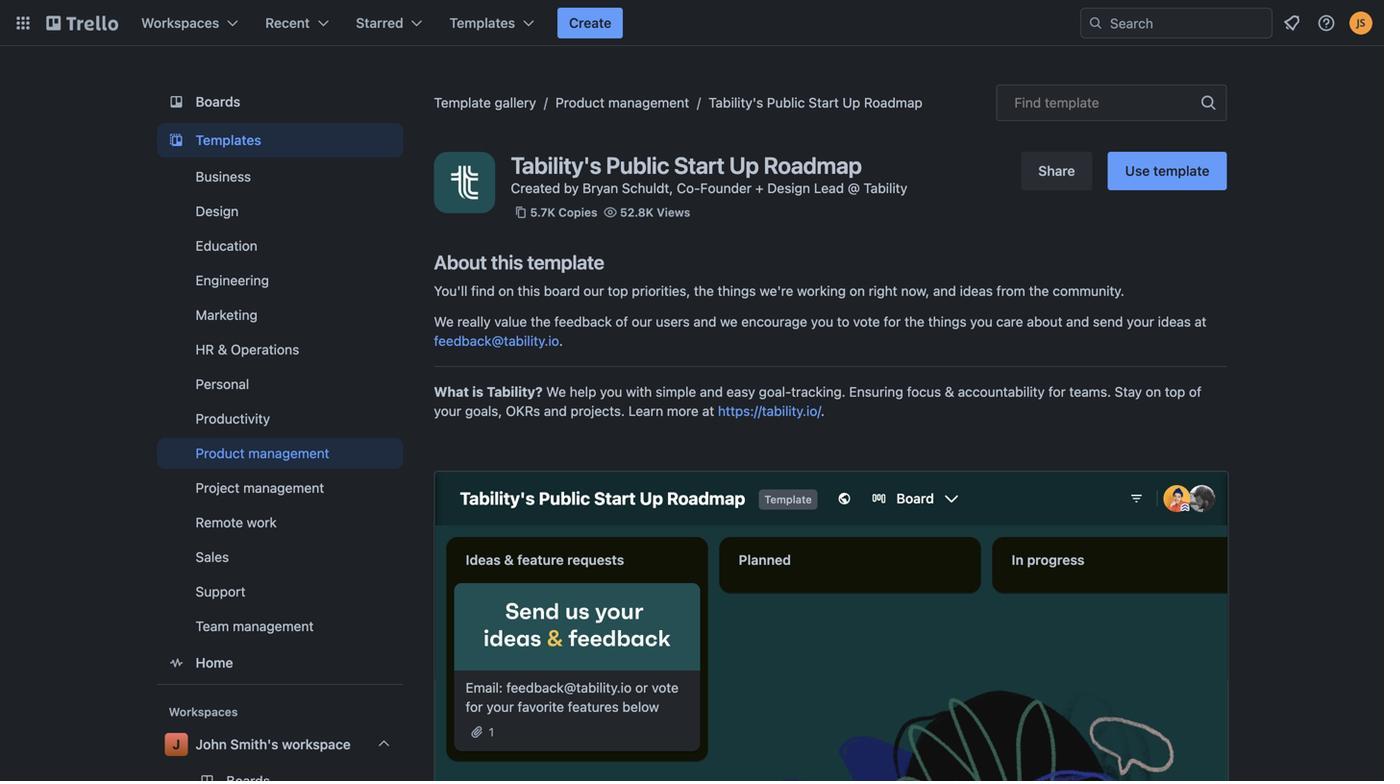 Task type: describe. For each thing, give the bounding box(es) containing it.
accountability
[[958, 384, 1045, 400]]

management inside project management link
[[243, 480, 324, 496]]

2 horizontal spatial you
[[971, 314, 993, 330]]

you'll find on this board our top priorities, the things we're working on right now, and ideas from the community.
[[434, 283, 1125, 299]]

the right value
[[531, 314, 551, 330]]

of inside the 'we help you with simple and easy goal-tracking. ensuring focus & accountability for teams. stay on top of your goals, okrs and projects. learn more at'
[[1190, 384, 1202, 400]]

support
[[196, 584, 246, 600]]

personal
[[196, 377, 249, 392]]

john smith's workspace
[[196, 737, 351, 753]]

more
[[667, 403, 699, 419]]

0 vertical spatial ideas
[[960, 283, 994, 299]]

find
[[471, 283, 495, 299]]

share
[[1039, 163, 1076, 179]]

1 horizontal spatial product
[[556, 95, 605, 111]]

+
[[756, 180, 764, 196]]

you'll
[[434, 283, 468, 299]]

templates button
[[438, 8, 546, 38]]

management down productivity link
[[248, 446, 330, 462]]

project management link
[[157, 473, 403, 504]]

stay
[[1115, 384, 1143, 400]]

education
[[196, 238, 258, 254]]

tability
[[864, 180, 908, 196]]

search image
[[1089, 15, 1104, 31]]

1 vertical spatial this
[[518, 283, 541, 299]]

what is tability?
[[434, 384, 543, 400]]

remote work
[[196, 515, 277, 531]]

public for tability's public start up roadmap created by bryan schuldt, co-founder + design lead @ tability
[[606, 152, 670, 179]]

copies
[[559, 206, 598, 219]]

of inside we really value the feedback of our users and we encourage you to vote for the things you care about and send your ideas at feedback@tability.io .
[[616, 314, 628, 330]]

to
[[838, 314, 850, 330]]

home
[[196, 655, 233, 671]]

1 horizontal spatial product management link
[[556, 95, 690, 111]]

template
[[434, 95, 491, 111]]

Search field
[[1104, 9, 1272, 38]]

1 horizontal spatial on
[[850, 283, 866, 299]]

starred button
[[345, 8, 434, 38]]

team management
[[196, 619, 314, 635]]

use template
[[1126, 163, 1210, 179]]

and left 'we'
[[694, 314, 717, 330]]

about
[[1028, 314, 1063, 330]]

engineering link
[[157, 265, 403, 296]]

0 notifications image
[[1281, 12, 1304, 35]]

really
[[458, 314, 491, 330]]

https://tability.io/ link
[[718, 403, 821, 419]]

on inside the 'we help you with simple and easy goal-tracking. ensuring focus & accountability for teams. stay on top of your goals, okrs and projects. learn more at'
[[1146, 384, 1162, 400]]

template gallery link
[[434, 95, 537, 111]]

0 horizontal spatial on
[[499, 283, 514, 299]]

up for tability's public start up roadmap created by bryan schuldt, co-founder + design lead @ tability
[[730, 152, 759, 179]]

template for use template
[[1154, 163, 1210, 179]]

we're
[[760, 283, 794, 299]]

use
[[1126, 163, 1151, 179]]

template for find template
[[1045, 95, 1100, 111]]

templates inside the 'templates' "popup button"
[[450, 15, 516, 31]]

users
[[656, 314, 690, 330]]

goals,
[[465, 403, 502, 419]]

tability's public start up roadmap link
[[709, 95, 923, 111]]

design link
[[157, 196, 403, 227]]

roadmap for tability's public start up roadmap created by bryan schuldt, co-founder + design lead @ tability
[[764, 152, 862, 179]]

views
[[657, 206, 691, 219]]

start for tability's public start up roadmap created by bryan schuldt, co-founder + design lead @ tability
[[674, 152, 725, 179]]

find template
[[1015, 95, 1100, 111]]

simple
[[656, 384, 697, 400]]

working
[[797, 283, 846, 299]]

boards
[[196, 94, 241, 110]]

your inside the 'we help you with simple and easy goal-tracking. ensuring focus & accountability for teams. stay on top of your goals, okrs and projects. learn more at'
[[434, 403, 462, 419]]

founder
[[701, 180, 752, 196]]

https://tability.io/
[[718, 403, 821, 419]]

template gallery
[[434, 95, 537, 111]]

starred
[[356, 15, 404, 31]]

easy
[[727, 384, 756, 400]]

for inside the 'we help you with simple and easy goal-tracking. ensuring focus & accountability for teams. stay on top of your goals, okrs and projects. learn more at'
[[1049, 384, 1066, 400]]

encourage
[[742, 314, 808, 330]]

lead
[[814, 180, 845, 196]]

home link
[[157, 646, 403, 681]]

engineering
[[196, 273, 269, 289]]

tability's public start up roadmap created by bryan schuldt, co-founder + design lead @ tability
[[511, 152, 908, 196]]

help
[[570, 384, 597, 400]]

back to home image
[[46, 8, 118, 38]]

0 horizontal spatial our
[[584, 283, 604, 299]]

at inside the 'we help you with simple and easy goal-tracking. ensuring focus & accountability for teams. stay on top of your goals, okrs and projects. learn more at'
[[703, 403, 715, 419]]

design inside tability's public start up roadmap created by bryan schuldt, co-founder + design lead @ tability
[[768, 180, 811, 196]]

0 horizontal spatial product management link
[[157, 439, 403, 469]]

the right priorities,
[[694, 283, 714, 299]]

0 vertical spatial this
[[491, 251, 523, 274]]

okrs
[[506, 403, 541, 419]]

goal-
[[759, 384, 792, 400]]

project
[[196, 480, 240, 496]]

templates inside templates link
[[196, 132, 261, 148]]

your inside we really value the feedback of our users and we encourage you to vote for the things you care about and send your ideas at feedback@tability.io .
[[1128, 314, 1155, 330]]

with
[[626, 384, 652, 400]]

tracking.
[[792, 384, 846, 400]]

tability's for tability's public start up roadmap
[[709, 95, 764, 111]]

management up schuldt,
[[609, 95, 690, 111]]

templates link
[[157, 123, 403, 158]]

management inside the team management link
[[233, 619, 314, 635]]

value
[[495, 314, 527, 330]]

for inside we really value the feedback of our users and we encourage you to vote for the things you care about and send your ideas at feedback@tability.io .
[[884, 314, 901, 330]]

52.8k
[[620, 206, 654, 219]]

work
[[247, 515, 277, 531]]

from
[[997, 283, 1026, 299]]

project management
[[196, 480, 324, 496]]

tability's for tability's public start up roadmap created by bryan schuldt, co-founder + design lead @ tability
[[511, 152, 602, 179]]

0 vertical spatial top
[[608, 283, 629, 299]]

john smith (johnsmith38824343) image
[[1350, 12, 1373, 35]]

the down now,
[[905, 314, 925, 330]]

teams.
[[1070, 384, 1112, 400]]

focus
[[908, 384, 942, 400]]

co-
[[677, 180, 701, 196]]

we for help
[[547, 384, 566, 400]]

and left "easy"
[[700, 384, 723, 400]]

gallery
[[495, 95, 537, 111]]

open information menu image
[[1318, 13, 1337, 33]]

by
[[564, 180, 579, 196]]

sales
[[196, 550, 229, 566]]

productivity
[[196, 411, 270, 427]]

operations
[[231, 342, 299, 358]]



Task type: locate. For each thing, give the bounding box(es) containing it.
1 horizontal spatial up
[[843, 95, 861, 111]]

on
[[499, 283, 514, 299], [850, 283, 866, 299], [1146, 384, 1162, 400]]

we inside we really value the feedback of our users and we encourage you to vote for the things you care about and send your ideas at feedback@tability.io .
[[434, 314, 454, 330]]

0 vertical spatial start
[[809, 95, 839, 111]]

we really value the feedback of our users and we encourage you to vote for the things you care about and send your ideas at feedback@tability.io .
[[434, 314, 1207, 349]]

0 horizontal spatial public
[[606, 152, 670, 179]]

ensuring
[[850, 384, 904, 400]]

on right find
[[499, 283, 514, 299]]

this
[[491, 251, 523, 274], [518, 283, 541, 299]]

up inside tability's public start up roadmap created by bryan schuldt, co-founder + design lead @ tability
[[730, 152, 759, 179]]

management up remote work link
[[243, 480, 324, 496]]

you inside the 'we help you with simple and easy goal-tracking. ensuring focus & accountability for teams. stay on top of your goals, okrs and projects. learn more at'
[[600, 384, 623, 400]]

0 horizontal spatial of
[[616, 314, 628, 330]]

1 vertical spatial product
[[196, 446, 245, 462]]

1 vertical spatial template
[[1154, 163, 1210, 179]]

this down about this template
[[518, 283, 541, 299]]

1 vertical spatial ideas
[[1159, 314, 1192, 330]]

our left users
[[632, 314, 653, 330]]

bryan schuldt, co-founder + design lead @ tability image
[[434, 152, 496, 214]]

and
[[934, 283, 957, 299], [694, 314, 717, 330], [1067, 314, 1090, 330], [700, 384, 723, 400], [544, 403, 567, 419]]

1 vertical spatial .
[[821, 403, 825, 419]]

and right okrs
[[544, 403, 567, 419]]

education link
[[157, 231, 403, 262]]

template
[[1045, 95, 1100, 111], [1154, 163, 1210, 179], [528, 251, 605, 274]]

0 vertical spatial for
[[884, 314, 901, 330]]

share button
[[1022, 152, 1093, 190]]

0 horizontal spatial tability's
[[511, 152, 602, 179]]

management down support link
[[233, 619, 314, 635]]

1 vertical spatial our
[[632, 314, 653, 330]]

team management link
[[157, 612, 403, 642]]

j
[[173, 737, 180, 753]]

business
[[196, 169, 251, 185]]

product management
[[556, 95, 690, 111], [196, 446, 330, 462]]

0 vertical spatial templates
[[450, 15, 516, 31]]

1 vertical spatial for
[[1049, 384, 1066, 400]]

hr
[[196, 342, 214, 358]]

we inside the 'we help you with simple and easy goal-tracking. ensuring focus & accountability for teams. stay on top of your goals, okrs and projects. learn more at'
[[547, 384, 566, 400]]

roadmap for tability's public start up roadmap
[[865, 95, 923, 111]]

tability's up tability's public start up roadmap created by bryan schuldt, co-founder + design lead @ tability
[[709, 95, 764, 111]]

1 horizontal spatial start
[[809, 95, 839, 111]]

design
[[768, 180, 811, 196], [196, 203, 239, 219]]

you up projects.
[[600, 384, 623, 400]]

0 vertical spatial tability's
[[709, 95, 764, 111]]

bryan
[[583, 180, 619, 196]]

1 vertical spatial up
[[730, 152, 759, 179]]

your down what
[[434, 403, 462, 419]]

ideas left from
[[960, 283, 994, 299]]

sales link
[[157, 542, 403, 573]]

& right hr
[[218, 342, 227, 358]]

start up co-
[[674, 152, 725, 179]]

1 vertical spatial start
[[674, 152, 725, 179]]

top left priorities,
[[608, 283, 629, 299]]

1 horizontal spatial templates
[[450, 15, 516, 31]]

1 horizontal spatial our
[[632, 314, 653, 330]]

0 horizontal spatial design
[[196, 203, 239, 219]]

for right the vote
[[884, 314, 901, 330]]

workspaces up the john
[[169, 706, 238, 719]]

on right stay
[[1146, 384, 1162, 400]]

0 horizontal spatial template
[[528, 251, 605, 274]]

john
[[196, 737, 227, 753]]

0 vertical spatial workspaces
[[141, 15, 219, 31]]

0 horizontal spatial product
[[196, 446, 245, 462]]

5.7k copies
[[530, 206, 598, 219]]

create button
[[558, 8, 623, 38]]

workspaces up board image on the left of page
[[141, 15, 219, 31]]

tability's public start up roadmap
[[709, 95, 923, 111]]

2 vertical spatial template
[[528, 251, 605, 274]]

0 vertical spatial your
[[1128, 314, 1155, 330]]

1 vertical spatial &
[[945, 384, 955, 400]]

we help you with simple and easy goal-tracking. ensuring focus & accountability for teams. stay on top of your goals, okrs and projects. learn more at
[[434, 384, 1202, 419]]

1 vertical spatial things
[[929, 314, 967, 330]]

things down now,
[[929, 314, 967, 330]]

template right use
[[1154, 163, 1210, 179]]

design right +
[[768, 180, 811, 196]]

template up board at top
[[528, 251, 605, 274]]

public for tability's public start up roadmap
[[767, 95, 805, 111]]

things up 'we'
[[718, 283, 756, 299]]

at right more
[[703, 403, 715, 419]]

workspace
[[282, 737, 351, 753]]

your
[[1128, 314, 1155, 330], [434, 403, 462, 419]]

product right gallery
[[556, 95, 605, 111]]

we
[[721, 314, 738, 330]]

start
[[809, 95, 839, 111], [674, 152, 725, 179]]

.
[[560, 333, 563, 349], [821, 403, 825, 419]]

0 horizontal spatial templates
[[196, 132, 261, 148]]

templates up template gallery
[[450, 15, 516, 31]]

0 horizontal spatial .
[[560, 333, 563, 349]]

2 horizontal spatial on
[[1146, 384, 1162, 400]]

and right now,
[[934, 283, 957, 299]]

personal link
[[157, 369, 403, 400]]

created
[[511, 180, 561, 196]]

roadmap
[[865, 95, 923, 111], [764, 152, 862, 179]]

of right stay
[[1190, 384, 1202, 400]]

management
[[609, 95, 690, 111], [248, 446, 330, 462], [243, 480, 324, 496], [233, 619, 314, 635]]

you left the to in the right top of the page
[[811, 314, 834, 330]]

0 horizontal spatial product management
[[196, 446, 330, 462]]

you left care
[[971, 314, 993, 330]]

our right board at top
[[584, 283, 604, 299]]

1 horizontal spatial ideas
[[1159, 314, 1192, 330]]

hr & operations link
[[157, 335, 403, 365]]

0 vertical spatial design
[[768, 180, 811, 196]]

0 vertical spatial we
[[434, 314, 454, 330]]

marketing
[[196, 307, 258, 323]]

1 horizontal spatial &
[[945, 384, 955, 400]]

now,
[[902, 283, 930, 299]]

0 horizontal spatial &
[[218, 342, 227, 358]]

at inside we really value the feedback of our users and we encourage you to vote for the things you care about and send your ideas at feedback@tability.io .
[[1195, 314, 1207, 330]]

priorities,
[[632, 283, 691, 299]]

&
[[218, 342, 227, 358], [945, 384, 955, 400]]

up up +
[[730, 152, 759, 179]]

0 vertical spatial up
[[843, 95, 861, 111]]

& inside the 'we help you with simple and easy goal-tracking. ensuring focus & accountability for teams. stay on top of your goals, okrs and projects. learn more at'
[[945, 384, 955, 400]]

0 vertical spatial &
[[218, 342, 227, 358]]

1 horizontal spatial your
[[1128, 314, 1155, 330]]

& inside hr & operations link
[[218, 342, 227, 358]]

right
[[869, 283, 898, 299]]

0 horizontal spatial roadmap
[[764, 152, 862, 179]]

the right from
[[1030, 283, 1050, 299]]

templates
[[450, 15, 516, 31], [196, 132, 261, 148]]

we for really
[[434, 314, 454, 330]]

recent button
[[254, 8, 341, 38]]

top inside the 'we help you with simple and easy goal-tracking. ensuring focus & accountability for teams. stay on top of your goals, okrs and projects. learn more at'
[[1166, 384, 1186, 400]]

up up the @
[[843, 95, 861, 111]]

send
[[1094, 314, 1124, 330]]

0 horizontal spatial for
[[884, 314, 901, 330]]

0 vertical spatial at
[[1195, 314, 1207, 330]]

0 vertical spatial of
[[616, 314, 628, 330]]

use template button
[[1109, 152, 1228, 190]]

design down business
[[196, 203, 239, 219]]

1 vertical spatial workspaces
[[169, 706, 238, 719]]

2 horizontal spatial template
[[1154, 163, 1210, 179]]

what
[[434, 384, 469, 400]]

and left send
[[1067, 314, 1090, 330]]

1 horizontal spatial at
[[1195, 314, 1207, 330]]

0 vertical spatial product management
[[556, 95, 690, 111]]

marketing link
[[157, 300, 403, 331]]

0 horizontal spatial at
[[703, 403, 715, 419]]

0 vertical spatial product
[[556, 95, 605, 111]]

start inside tability's public start up roadmap created by bryan schuldt, co-founder + design lead @ tability
[[674, 152, 725, 179]]

0 vertical spatial template
[[1045, 95, 1100, 111]]

template inside button
[[1154, 163, 1210, 179]]

. inside we really value the feedback of our users and we encourage you to vote for the things you care about and send your ideas at feedback@tability.io .
[[560, 333, 563, 349]]

for
[[884, 314, 901, 330], [1049, 384, 1066, 400]]

public inside tability's public start up roadmap created by bryan schuldt, co-founder + design lead @ tability
[[606, 152, 670, 179]]

primary element
[[0, 0, 1385, 46]]

1 horizontal spatial we
[[547, 384, 566, 400]]

roadmap up lead
[[764, 152, 862, 179]]

0 horizontal spatial things
[[718, 283, 756, 299]]

product management link down productivity link
[[157, 439, 403, 469]]

0 horizontal spatial your
[[434, 403, 462, 419]]

0 vertical spatial things
[[718, 283, 756, 299]]

things
[[718, 283, 756, 299], [929, 314, 967, 330]]

template inside field
[[1045, 95, 1100, 111]]

& right focus
[[945, 384, 955, 400]]

1 horizontal spatial you
[[811, 314, 834, 330]]

boards link
[[157, 85, 403, 119]]

of right feedback
[[616, 314, 628, 330]]

community.
[[1053, 283, 1125, 299]]

1 horizontal spatial roadmap
[[865, 95, 923, 111]]

1 horizontal spatial of
[[1190, 384, 1202, 400]]

1 vertical spatial design
[[196, 203, 239, 219]]

0 horizontal spatial ideas
[[960, 283, 994, 299]]

up for tability's public start up roadmap
[[843, 95, 861, 111]]

1 horizontal spatial top
[[1166, 384, 1186, 400]]

0 horizontal spatial up
[[730, 152, 759, 179]]

0 horizontal spatial start
[[674, 152, 725, 179]]

1 horizontal spatial template
[[1045, 95, 1100, 111]]

feedback@tability.io
[[434, 333, 560, 349]]

tability?
[[487, 384, 543, 400]]

workspaces button
[[130, 8, 250, 38]]

we
[[434, 314, 454, 330], [547, 384, 566, 400]]

recent
[[266, 15, 310, 31]]

we left really
[[434, 314, 454, 330]]

1 horizontal spatial .
[[821, 403, 825, 419]]

schuldt,
[[622, 180, 674, 196]]

start up lead
[[809, 95, 839, 111]]

product management down the create button
[[556, 95, 690, 111]]

0 vertical spatial our
[[584, 283, 604, 299]]

feedback@tability.io link
[[434, 333, 560, 349]]

things inside we really value the feedback of our users and we encourage you to vote for the things you care about and send your ideas at feedback@tability.io .
[[929, 314, 967, 330]]

1 vertical spatial we
[[547, 384, 566, 400]]

tability's
[[709, 95, 764, 111], [511, 152, 602, 179]]

ideas right send
[[1159, 314, 1192, 330]]

workspaces inside 'popup button'
[[141, 15, 219, 31]]

care
[[997, 314, 1024, 330]]

for left teams. in the right of the page
[[1049, 384, 1066, 400]]

roadmap inside tability's public start up roadmap created by bryan schuldt, co-founder + design lead @ tability
[[764, 152, 862, 179]]

top
[[608, 283, 629, 299], [1166, 384, 1186, 400]]

ideas
[[960, 283, 994, 299], [1159, 314, 1192, 330]]

your right send
[[1128, 314, 1155, 330]]

0 horizontal spatial top
[[608, 283, 629, 299]]

roadmap up tability
[[865, 95, 923, 111]]

on left right
[[850, 283, 866, 299]]

1 vertical spatial product management link
[[157, 439, 403, 469]]

productivity link
[[157, 404, 403, 435]]

1 horizontal spatial things
[[929, 314, 967, 330]]

our inside we really value the feedback of our users and we encourage you to vote for the things you care about and send your ideas at feedback@tability.io .
[[632, 314, 653, 330]]

this up find
[[491, 251, 523, 274]]

support link
[[157, 577, 403, 608]]

1 vertical spatial product management
[[196, 446, 330, 462]]

1 vertical spatial public
[[606, 152, 670, 179]]

business link
[[157, 162, 403, 192]]

template board image
[[165, 129, 188, 152]]

1 vertical spatial of
[[1190, 384, 1202, 400]]

tability's up the by
[[511, 152, 602, 179]]

home image
[[165, 652, 188, 675]]

5.7k
[[530, 206, 556, 219]]

1 vertical spatial at
[[703, 403, 715, 419]]

0 vertical spatial roadmap
[[865, 95, 923, 111]]

we left the help
[[547, 384, 566, 400]]

0 vertical spatial public
[[767, 95, 805, 111]]

1 vertical spatial top
[[1166, 384, 1186, 400]]

1 horizontal spatial for
[[1049, 384, 1066, 400]]

start for tability's public start up roadmap
[[809, 95, 839, 111]]

remote work link
[[157, 508, 403, 539]]

product up project
[[196, 446, 245, 462]]

product management up project management
[[196, 446, 330, 462]]

at right send
[[1195, 314, 1207, 330]]

1 horizontal spatial design
[[768, 180, 811, 196]]

our
[[584, 283, 604, 299], [632, 314, 653, 330]]

product management link down the create button
[[556, 95, 690, 111]]

. down feedback
[[560, 333, 563, 349]]

. down tracking. at the right of the page
[[821, 403, 825, 419]]

1 vertical spatial your
[[434, 403, 462, 419]]

top right stay
[[1166, 384, 1186, 400]]

templates up business
[[196, 132, 261, 148]]

0 horizontal spatial we
[[434, 314, 454, 330]]

tability's inside tability's public start up roadmap created by bryan schuldt, co-founder + design lead @ tability
[[511, 152, 602, 179]]

@
[[848, 180, 860, 196]]

ideas inside we really value the feedback of our users and we encourage you to vote for the things you care about and send your ideas at feedback@tability.io .
[[1159, 314, 1192, 330]]

1 vertical spatial templates
[[196, 132, 261, 148]]

1 horizontal spatial public
[[767, 95, 805, 111]]

board image
[[165, 90, 188, 113]]

1 horizontal spatial tability's
[[709, 95, 764, 111]]

find
[[1015, 95, 1042, 111]]

template right find
[[1045, 95, 1100, 111]]

1 vertical spatial roadmap
[[764, 152, 862, 179]]

0 horizontal spatial you
[[600, 384, 623, 400]]

1 horizontal spatial product management
[[556, 95, 690, 111]]

1 vertical spatial tability's
[[511, 152, 602, 179]]

0 vertical spatial .
[[560, 333, 563, 349]]

0 vertical spatial product management link
[[556, 95, 690, 111]]

feedback
[[555, 314, 612, 330]]

Find template field
[[997, 85, 1228, 121]]

https://tability.io/ .
[[718, 403, 825, 419]]

about
[[434, 251, 487, 274]]



Task type: vqa. For each thing, say whether or not it's contained in the screenshot.
FIGMA to the left
no



